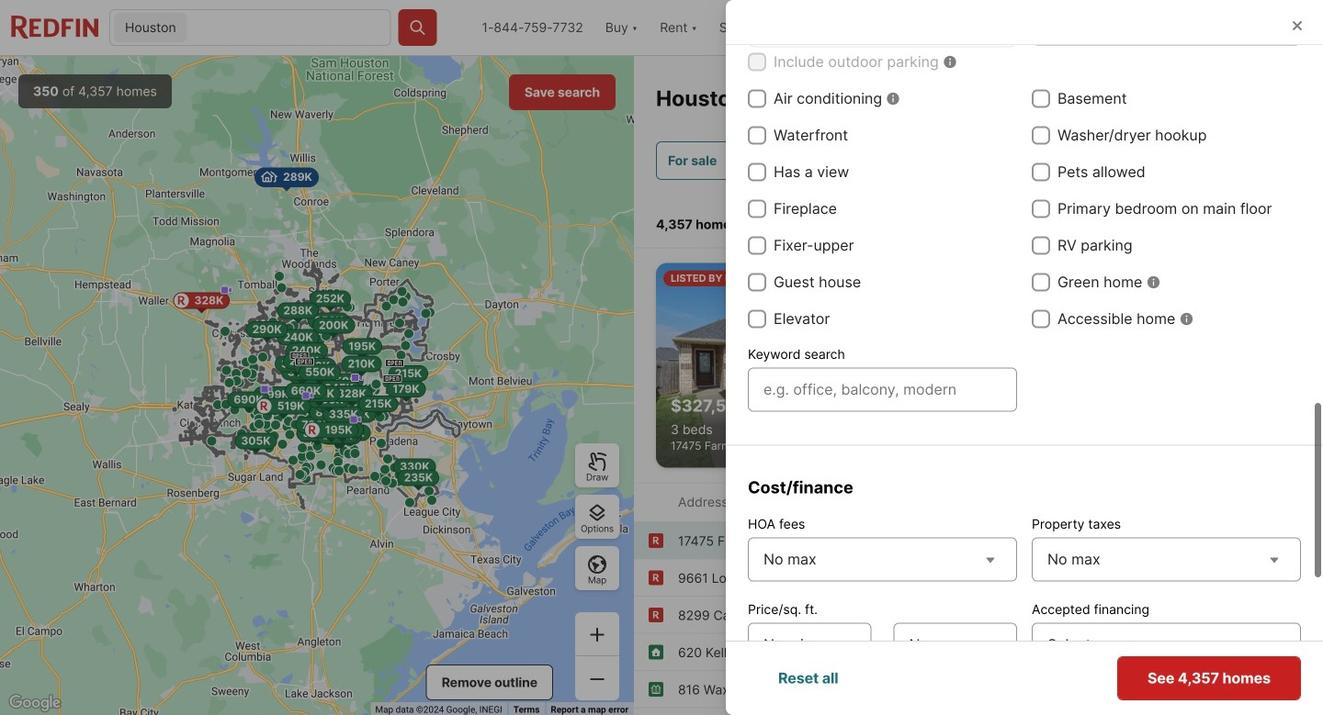 Task type: describe. For each thing, give the bounding box(es) containing it.
number of garage spots row
[[748, 1, 1017, 47]]

toggle search results table view tab
[[1219, 198, 1283, 244]]

submit search image
[[409, 18, 427, 37]]

e.g. office, balcony, modern text field
[[764, 379, 1002, 401]]



Task type: locate. For each thing, give the bounding box(es) containing it.
map region
[[0, 56, 634, 716]]

cell
[[751, 4, 799, 45]]

cell inside number of garage spots row
[[751, 4, 799, 45]]

None search field
[[191, 10, 390, 47]]

None checkbox
[[748, 53, 766, 71], [1032, 126, 1050, 145], [748, 163, 766, 181], [748, 200, 766, 218], [748, 273, 766, 292], [1032, 273, 1050, 292], [1032, 310, 1050, 329], [748, 53, 766, 71], [1032, 126, 1050, 145], [748, 163, 766, 181], [748, 200, 766, 218], [748, 273, 766, 292], [1032, 273, 1050, 292], [1032, 310, 1050, 329]]

google image
[[5, 692, 65, 716]]

tab list
[[1125, 195, 1301, 247]]

select a min and max value element
[[748, 620, 1017, 671]]

dialog
[[726, 0, 1323, 716]]

toggle search results photos view tab
[[1143, 198, 1215, 244]]

None checkbox
[[748, 90, 766, 108], [1032, 90, 1050, 108], [748, 126, 766, 145], [1032, 163, 1050, 181], [1032, 200, 1050, 218], [748, 237, 766, 255], [1032, 237, 1050, 255], [748, 310, 766, 329], [748, 688, 766, 706], [1032, 688, 1050, 706], [748, 90, 766, 108], [1032, 90, 1050, 108], [748, 126, 766, 145], [1032, 163, 1050, 181], [1032, 200, 1050, 218], [748, 237, 766, 255], [1032, 237, 1050, 255], [748, 310, 766, 329], [748, 688, 766, 706], [1032, 688, 1050, 706]]



Task type: vqa. For each thing, say whether or not it's contained in the screenshot.
Toggle search results table view tab
yes



